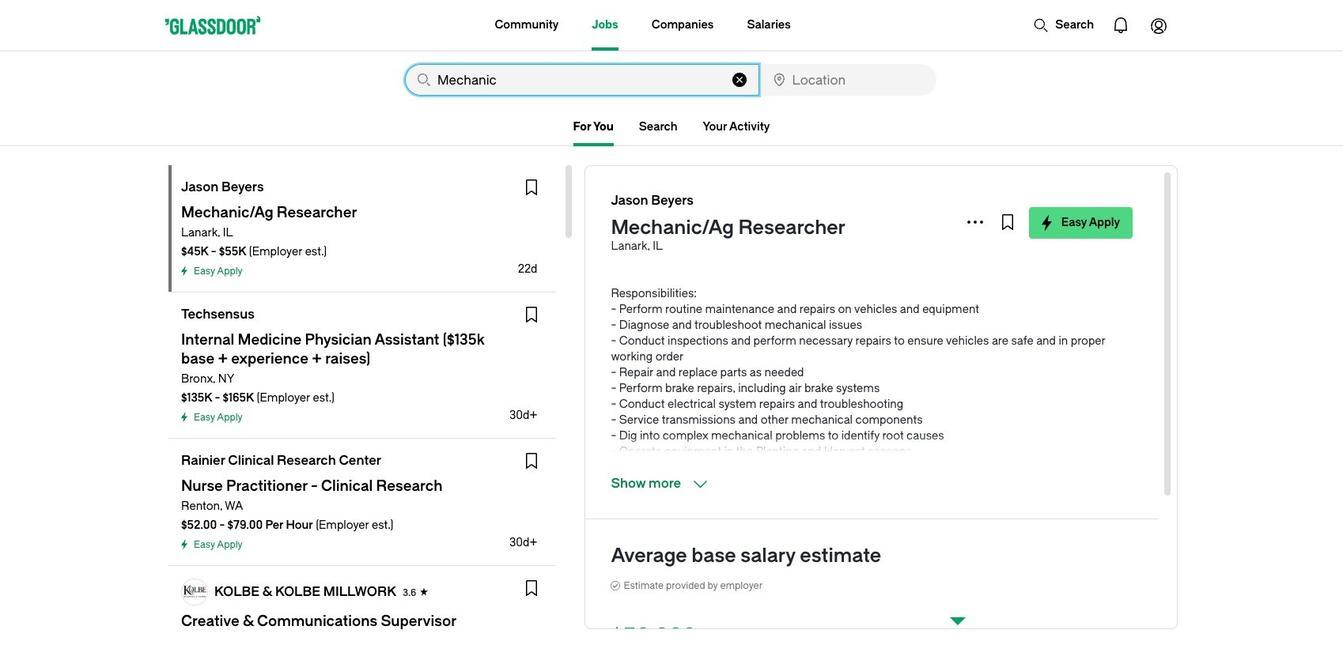 Task type: describe. For each thing, give the bounding box(es) containing it.
Search location field
[[761, 64, 937, 96]]

jobs list element
[[169, 165, 556, 661]]

kolbe & kolbe millwork logo image
[[182, 580, 207, 605]]

lottie animation container image
[[1102, 6, 1140, 44]]

clear input image
[[732, 73, 746, 87]]



Task type: vqa. For each thing, say whether or not it's contained in the screenshot.
jobs list "element"
yes



Task type: locate. For each thing, give the bounding box(es) containing it.
Search keyword field
[[405, 64, 759, 96]]

lottie animation container image
[[432, 0, 496, 49], [432, 0, 496, 49], [1102, 6, 1140, 44], [1140, 6, 1178, 44], [1140, 6, 1178, 44], [1033, 17, 1049, 33], [1033, 17, 1049, 33]]

None field
[[405, 64, 759, 96], [761, 64, 937, 96], [405, 64, 759, 96]]

none field search location
[[761, 64, 937, 96]]



